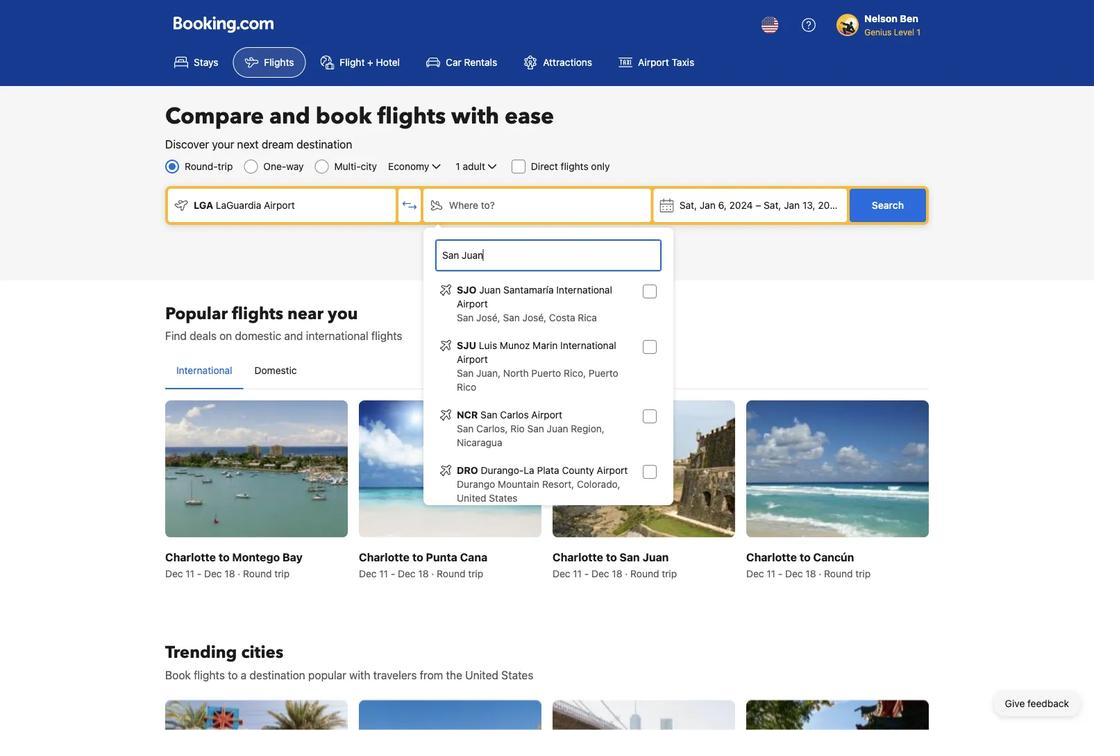 Task type: vqa. For each thing, say whether or not it's contained in the screenshot.
the bottom 17
no



Task type: describe. For each thing, give the bounding box(es) containing it.
round inside charlotte to cancún dec 11 - dec 18 · round trip
[[824, 568, 853, 579]]

international inside luis munoz marin international airport
[[561, 340, 616, 351]]

round for san
[[631, 568, 659, 579]]

where to? button
[[424, 189, 651, 222]]

2 2024 from the left
[[818, 200, 842, 211]]

airport inside the dro durango-la plata county airport durango mountain resort, colorado, united states
[[597, 465, 628, 476]]

to for cancún
[[800, 551, 811, 564]]

international button
[[165, 353, 243, 389]]

airport inside ncr san carlos airport san carlos, rio san juan region, nicaragua
[[532, 409, 563, 421]]

rentals
[[464, 57, 497, 68]]

travelers
[[373, 669, 417, 682]]

bay
[[283, 551, 303, 564]]

domestic
[[235, 330, 281, 343]]

· for punta
[[431, 568, 434, 579]]

book
[[316, 101, 372, 132]]

1 2024 from the left
[[730, 200, 753, 211]]

laguardia
[[216, 200, 261, 211]]

rico,
[[564, 368, 586, 379]]

tab list containing international
[[165, 353, 929, 390]]

one-
[[263, 161, 286, 172]]

stays
[[194, 57, 218, 68]]

charlotte to montego bay image
[[165, 401, 348, 538]]

and inside 'popular flights near you find deals on domestic and international flights'
[[284, 330, 303, 343]]

luis munoz marin international airport
[[457, 340, 616, 365]]

2 sat, from the left
[[764, 200, 782, 211]]

genius
[[865, 27, 892, 37]]

1 inside the 1 adult dropdown button
[[456, 161, 460, 172]]

11 for charlotte to montego bay
[[186, 568, 194, 579]]

1 jan from the left
[[700, 200, 716, 211]]

sat, jan 6, 2024 – sat, jan 13, 2024
[[680, 200, 842, 211]]

to?
[[481, 200, 495, 211]]

dream
[[262, 138, 294, 151]]

charlotte to cancún dec 11 - dec 18 · round trip
[[747, 551, 871, 579]]

way
[[286, 161, 304, 172]]

region,
[[571, 423, 605, 435]]

1 dec from the left
[[165, 568, 183, 579]]

la
[[524, 465, 535, 476]]

luis
[[479, 340, 497, 351]]

carlos,
[[477, 423, 508, 435]]

11 for charlotte to punta cana
[[379, 568, 388, 579]]

to for san
[[606, 551, 617, 564]]

flights up domestic
[[232, 302, 283, 325]]

2 dec from the left
[[204, 568, 222, 579]]

6 dec from the left
[[592, 568, 609, 579]]

lga
[[194, 200, 213, 211]]

plata
[[537, 465, 560, 476]]

charlotte to cancún image
[[747, 401, 929, 538]]

san inside the san juan, north puerto rico, puerto rico
[[457, 368, 474, 379]]

juan inside charlotte to san juan dec 11 - dec 18 · round trip
[[643, 551, 669, 564]]

colorado,
[[577, 479, 621, 490]]

united inside trending cities book flights to a destination popular with travelers from the united states
[[465, 669, 499, 682]]

county
[[562, 465, 594, 476]]

international
[[306, 330, 368, 343]]

santamaría
[[503, 284, 554, 296]]

level
[[894, 27, 915, 37]]

sju
[[457, 340, 476, 351]]

1 adult
[[456, 161, 485, 172]]

trending cities book flights to a destination popular with travelers from the united states
[[165, 642, 534, 682]]

flights inside compare and book flights with ease discover your next dream destination
[[377, 101, 446, 132]]

2 jan from the left
[[784, 200, 800, 211]]

montego
[[232, 551, 280, 564]]

a
[[241, 669, 247, 682]]

the
[[446, 669, 462, 682]]

compare
[[165, 101, 264, 132]]

airport left taxis
[[638, 57, 669, 68]]

domestic button
[[243, 353, 308, 389]]

durango
[[457, 479, 495, 490]]

attractions link
[[512, 47, 604, 78]]

juan inside juan santamaría international airport
[[479, 284, 501, 296]]

11 inside charlotte to cancún dec 11 - dec 18 · round trip
[[767, 568, 776, 579]]

1 adult button
[[454, 158, 501, 175]]

charlotte to san juan dec 11 - dec 18 · round trip
[[553, 551, 677, 579]]

book
[[165, 669, 191, 682]]

round for montego
[[243, 568, 272, 579]]

18 for punta
[[418, 568, 429, 579]]

7 dec from the left
[[747, 568, 764, 579]]

search
[[872, 200, 904, 211]]

· for montego
[[238, 568, 241, 579]]

sat, jan 6, 2024 – sat, jan 13, 2024 button
[[654, 189, 847, 222]]

international inside juan santamaría international airport
[[557, 284, 612, 296]]

- inside charlotte to cancún dec 11 - dec 18 · round trip
[[778, 568, 783, 579]]

· inside charlotte to cancún dec 11 - dec 18 · round trip
[[819, 568, 822, 579]]

deals
[[190, 330, 217, 343]]

to for punta
[[412, 551, 423, 564]]

flights link
[[233, 47, 306, 78]]

- for montego
[[197, 568, 202, 579]]

resort,
[[542, 479, 574, 490]]

states inside trending cities book flights to a destination popular with travelers from the united states
[[502, 669, 534, 682]]

5 dec from the left
[[553, 568, 571, 579]]

states inside the dro durango-la plata county airport durango mountain resort, colorado, united states
[[489, 493, 518, 504]]

munoz
[[500, 340, 530, 351]]

san josé, san josé, costa rica
[[457, 312, 597, 324]]

carlos
[[500, 409, 529, 421]]

ncr
[[457, 409, 478, 421]]

airport taxis
[[638, 57, 695, 68]]

trending
[[165, 642, 237, 664]]

flights right the international
[[371, 330, 403, 343]]

durango-
[[481, 465, 524, 476]]

flight + hotel
[[340, 57, 400, 68]]

charlotte to san juan image
[[553, 401, 735, 538]]

next
[[237, 138, 259, 151]]

adult
[[463, 161, 485, 172]]

11 for charlotte to san juan
[[573, 568, 582, 579]]

one-way
[[263, 161, 304, 172]]

near
[[288, 302, 324, 325]]

find
[[165, 330, 187, 343]]

only
[[591, 161, 610, 172]]

mountain
[[498, 479, 540, 490]]

on
[[219, 330, 232, 343]]

8 dec from the left
[[785, 568, 803, 579]]

city
[[361, 161, 377, 172]]

to inside trending cities book flights to a destination popular with travelers from the united states
[[228, 669, 238, 682]]

trip inside charlotte to cancún dec 11 - dec 18 · round trip
[[856, 568, 871, 579]]

18 inside charlotte to cancún dec 11 - dec 18 · round trip
[[806, 568, 816, 579]]

charlotte for charlotte to cancún
[[747, 551, 797, 564]]

· for san
[[625, 568, 628, 579]]

discover
[[165, 138, 209, 151]]



Task type: locate. For each thing, give the bounding box(es) containing it.
0 vertical spatial international
[[557, 284, 612, 296]]

and inside compare and book flights with ease discover your next dream destination
[[269, 101, 310, 132]]

trip inside charlotte to montego bay dec 11 - dec 18 · round trip
[[275, 568, 290, 579]]

destination up multi-
[[297, 138, 352, 151]]

sjo
[[457, 284, 477, 296]]

1 vertical spatial 1
[[456, 161, 460, 172]]

popular flights near you find deals on domestic and international flights
[[165, 302, 403, 343]]

1 vertical spatial international
[[561, 340, 616, 351]]

1 horizontal spatial puerto
[[589, 368, 619, 379]]

2 11 from the left
[[379, 568, 388, 579]]

destination inside compare and book flights with ease discover your next dream destination
[[297, 138, 352, 151]]

2 charlotte from the left
[[359, 551, 410, 564]]

cancún
[[814, 551, 855, 564]]

round inside charlotte to san juan dec 11 - dec 18 · round trip
[[631, 568, 659, 579]]

sat, right –
[[764, 200, 782, 211]]

destination down the cities
[[250, 669, 305, 682]]

airport inside luis munoz marin international airport
[[457, 354, 488, 365]]

san inside charlotte to san juan dec 11 - dec 18 · round trip
[[620, 551, 640, 564]]

0 horizontal spatial sat,
[[680, 200, 697, 211]]

juan inside ncr san carlos airport san carlos, rio san juan region, nicaragua
[[547, 423, 569, 435]]

charlotte inside charlotte to montego bay dec 11 - dec 18 · round trip
[[165, 551, 216, 564]]

jan left 6,
[[700, 200, 716, 211]]

trip for charlotte to montego bay
[[275, 568, 290, 579]]

international
[[557, 284, 612, 296], [561, 340, 616, 351], [176, 365, 232, 376]]

round inside charlotte to montego bay dec 11 - dec 18 · round trip
[[243, 568, 272, 579]]

flight + hotel link
[[309, 47, 412, 78]]

18 for san
[[612, 568, 623, 579]]

give
[[1005, 698, 1025, 710]]

11 inside charlotte to montego bay dec 11 - dec 18 · round trip
[[186, 568, 194, 579]]

3 round from the left
[[631, 568, 659, 579]]

2 puerto from the left
[[589, 368, 619, 379]]

search button
[[850, 189, 926, 222]]

1 round from the left
[[243, 568, 272, 579]]

1 horizontal spatial sat,
[[764, 200, 782, 211]]

2 round from the left
[[437, 568, 466, 579]]

1 charlotte from the left
[[165, 551, 216, 564]]

0 horizontal spatial jan
[[700, 200, 716, 211]]

you
[[328, 302, 358, 325]]

airport down one-way
[[264, 200, 295, 211]]

18 inside charlotte to punta cana dec 11 - dec 18 · round trip
[[418, 568, 429, 579]]

lga laguardia airport
[[194, 200, 295, 211]]

1 sat, from the left
[[680, 200, 697, 211]]

juan santamaría international airport
[[457, 284, 612, 310]]

marin
[[533, 340, 558, 351]]

multi-
[[334, 161, 361, 172]]

direct flights only
[[531, 161, 610, 172]]

with inside trending cities book flights to a destination popular with travelers from the united states
[[349, 669, 371, 682]]

flights inside trending cities book flights to a destination popular with travelers from the united states
[[194, 669, 225, 682]]

puerto down luis munoz marin international airport
[[532, 368, 561, 379]]

with inside compare and book flights with ease discover your next dream destination
[[451, 101, 499, 132]]

1 horizontal spatial 2024
[[818, 200, 842, 211]]

0 vertical spatial juan
[[479, 284, 501, 296]]

and down near
[[284, 330, 303, 343]]

0 horizontal spatial josé,
[[477, 312, 500, 324]]

· inside charlotte to punta cana dec 11 - dec 18 · round trip
[[431, 568, 434, 579]]

1 josé, from the left
[[477, 312, 500, 324]]

your
[[212, 138, 234, 151]]

1 · from the left
[[238, 568, 241, 579]]

- inside charlotte to punta cana dec 11 - dec 18 · round trip
[[391, 568, 395, 579]]

to
[[219, 551, 230, 564], [412, 551, 423, 564], [606, 551, 617, 564], [800, 551, 811, 564], [228, 669, 238, 682]]

airport down sjo
[[457, 298, 488, 310]]

booking.com logo image
[[174, 16, 274, 33], [174, 16, 274, 33]]

1 vertical spatial destination
[[250, 669, 305, 682]]

0 horizontal spatial 1
[[456, 161, 460, 172]]

flight
[[340, 57, 365, 68]]

united down durango
[[457, 493, 487, 504]]

charlotte inside charlotte to punta cana dec 11 - dec 18 · round trip
[[359, 551, 410, 564]]

puerto right rico,
[[589, 368, 619, 379]]

airport right carlos
[[532, 409, 563, 421]]

san juan, north puerto rico, puerto rico
[[457, 368, 619, 393]]

- for san
[[585, 568, 589, 579]]

charlotte to montego bay dec 11 - dec 18 · round trip
[[165, 551, 303, 579]]

2 horizontal spatial juan
[[643, 551, 669, 564]]

11 inside charlotte to punta cana dec 11 - dec 18 · round trip
[[379, 568, 388, 579]]

international inside button
[[176, 365, 232, 376]]

18 for montego
[[225, 568, 235, 579]]

nelson
[[865, 13, 898, 24]]

4 · from the left
[[819, 568, 822, 579]]

ease
[[505, 101, 554, 132]]

airport
[[638, 57, 669, 68], [264, 200, 295, 211], [457, 298, 488, 310], [457, 354, 488, 365], [532, 409, 563, 421], [597, 465, 628, 476]]

multi-city
[[334, 161, 377, 172]]

flights left only on the right of page
[[561, 161, 589, 172]]

+
[[368, 57, 374, 68]]

11 inside charlotte to san juan dec 11 - dec 18 · round trip
[[573, 568, 582, 579]]

dro
[[457, 465, 478, 476]]

airport down sju
[[457, 354, 488, 365]]

round for punta
[[437, 568, 466, 579]]

1 horizontal spatial juan
[[547, 423, 569, 435]]

2 18 from the left
[[418, 568, 429, 579]]

1 inside nelson ben genius level 1
[[917, 27, 921, 37]]

charlotte for charlotte to montego bay
[[165, 551, 216, 564]]

car rentals
[[446, 57, 497, 68]]

rica
[[578, 312, 597, 324]]

give feedback
[[1005, 698, 1069, 710]]

1 horizontal spatial josé,
[[523, 312, 547, 324]]

united inside the dro durango-la plata county airport durango mountain resort, colorado, united states
[[457, 493, 487, 504]]

united right the
[[465, 669, 499, 682]]

0 vertical spatial states
[[489, 493, 518, 504]]

where to?
[[449, 200, 495, 211]]

economy
[[388, 161, 429, 172]]

0 vertical spatial 1
[[917, 27, 921, 37]]

sat, left 6,
[[680, 200, 697, 211]]

0 horizontal spatial 2024
[[730, 200, 753, 211]]

0 horizontal spatial puerto
[[532, 368, 561, 379]]

0 vertical spatial with
[[451, 101, 499, 132]]

Airport or city text field
[[441, 248, 656, 263]]

international up the rica
[[557, 284, 612, 296]]

2 vertical spatial international
[[176, 365, 232, 376]]

direct
[[531, 161, 558, 172]]

- inside charlotte to montego bay dec 11 - dec 18 · round trip
[[197, 568, 202, 579]]

international down the rica
[[561, 340, 616, 351]]

destination inside trending cities book flights to a destination popular with travelers from the united states
[[250, 669, 305, 682]]

1 11 from the left
[[186, 568, 194, 579]]

0 horizontal spatial juan
[[479, 284, 501, 296]]

international down deals
[[176, 365, 232, 376]]

josé, up luis
[[477, 312, 500, 324]]

juan,
[[477, 368, 501, 379]]

13,
[[803, 200, 816, 211]]

round-
[[185, 161, 218, 172]]

3 18 from the left
[[612, 568, 623, 579]]

tab list
[[165, 353, 929, 390]]

flights
[[264, 57, 294, 68]]

with right the popular
[[349, 669, 371, 682]]

to inside charlotte to montego bay dec 11 - dec 18 · round trip
[[219, 551, 230, 564]]

2024 right the 13,
[[818, 200, 842, 211]]

cities
[[241, 642, 284, 664]]

domestic
[[255, 365, 297, 376]]

4 11 from the left
[[767, 568, 776, 579]]

- for punta
[[391, 568, 395, 579]]

with up the 'adult'
[[451, 101, 499, 132]]

feedback
[[1028, 698, 1069, 710]]

11
[[186, 568, 194, 579], [379, 568, 388, 579], [573, 568, 582, 579], [767, 568, 776, 579]]

1 vertical spatial with
[[349, 669, 371, 682]]

18 inside charlotte to san juan dec 11 - dec 18 · round trip
[[612, 568, 623, 579]]

2 vertical spatial juan
[[643, 551, 669, 564]]

round inside charlotte to punta cana dec 11 - dec 18 · round trip
[[437, 568, 466, 579]]

cana
[[460, 551, 488, 564]]

1 - from the left
[[197, 568, 202, 579]]

sat,
[[680, 200, 697, 211], [764, 200, 782, 211]]

flights up economy
[[377, 101, 446, 132]]

with
[[451, 101, 499, 132], [349, 669, 371, 682]]

–
[[756, 200, 761, 211]]

trip for charlotte to punta cana
[[468, 568, 483, 579]]

· inside charlotte to montego bay dec 11 - dec 18 · round trip
[[238, 568, 241, 579]]

0 vertical spatial destination
[[297, 138, 352, 151]]

josé, down juan santamaría international airport
[[523, 312, 547, 324]]

1 vertical spatial united
[[465, 669, 499, 682]]

stays link
[[163, 47, 230, 78]]

3 dec from the left
[[359, 568, 377, 579]]

to inside charlotte to punta cana dec 11 - dec 18 · round trip
[[412, 551, 423, 564]]

4 18 from the left
[[806, 568, 816, 579]]

popular
[[308, 669, 347, 682]]

states down mountain
[[489, 493, 518, 504]]

charlotte to punta cana image
[[359, 401, 542, 538]]

dec
[[165, 568, 183, 579], [204, 568, 222, 579], [359, 568, 377, 579], [398, 568, 416, 579], [553, 568, 571, 579], [592, 568, 609, 579], [747, 568, 764, 579], [785, 568, 803, 579]]

0 horizontal spatial with
[[349, 669, 371, 682]]

trip inside charlotte to san juan dec 11 - dec 18 · round trip
[[662, 568, 677, 579]]

punta
[[426, 551, 458, 564]]

san
[[457, 312, 474, 324], [503, 312, 520, 324], [457, 368, 474, 379], [481, 409, 498, 421], [457, 423, 474, 435], [527, 423, 544, 435], [620, 551, 640, 564]]

jan left the 13,
[[784, 200, 800, 211]]

car rentals link
[[415, 47, 509, 78]]

dro durango-la plata county airport durango mountain resort, colorado, united states
[[457, 465, 628, 504]]

1 horizontal spatial with
[[451, 101, 499, 132]]

3 charlotte from the left
[[553, 551, 604, 564]]

4 charlotte from the left
[[747, 551, 797, 564]]

to for montego
[[219, 551, 230, 564]]

2024
[[730, 200, 753, 211], [818, 200, 842, 211]]

2 - from the left
[[391, 568, 395, 579]]

4 dec from the left
[[398, 568, 416, 579]]

· inside charlotte to san juan dec 11 - dec 18 · round trip
[[625, 568, 628, 579]]

0 vertical spatial united
[[457, 493, 487, 504]]

0 vertical spatial and
[[269, 101, 310, 132]]

1 vertical spatial and
[[284, 330, 303, 343]]

1 horizontal spatial jan
[[784, 200, 800, 211]]

give feedback button
[[994, 692, 1081, 717]]

2024 left –
[[730, 200, 753, 211]]

18 inside charlotte to montego bay dec 11 - dec 18 · round trip
[[225, 568, 235, 579]]

6,
[[718, 200, 727, 211]]

nelson ben genius level 1
[[865, 13, 921, 37]]

rio
[[511, 423, 525, 435]]

3 11 from the left
[[573, 568, 582, 579]]

nicaragua
[[457, 437, 502, 449]]

4 round from the left
[[824, 568, 853, 579]]

charlotte for charlotte to san juan
[[553, 551, 604, 564]]

rico
[[457, 382, 476, 393]]

2 · from the left
[[431, 568, 434, 579]]

states right the
[[502, 669, 534, 682]]

1 vertical spatial juan
[[547, 423, 569, 435]]

popular
[[165, 302, 228, 325]]

1 right level
[[917, 27, 921, 37]]

taxis
[[672, 57, 695, 68]]

charlotte for charlotte to punta cana
[[359, 551, 410, 564]]

car
[[446, 57, 462, 68]]

puerto
[[532, 368, 561, 379], [589, 368, 619, 379]]

1 vertical spatial states
[[502, 669, 534, 682]]

trip inside charlotte to punta cana dec 11 - dec 18 · round trip
[[468, 568, 483, 579]]

josé,
[[477, 312, 500, 324], [523, 312, 547, 324]]

to inside charlotte to cancún dec 11 - dec 18 · round trip
[[800, 551, 811, 564]]

costa
[[549, 312, 575, 324]]

charlotte to punta cana dec 11 - dec 18 · round trip
[[359, 551, 488, 579]]

attractions
[[543, 57, 592, 68]]

hotel
[[376, 57, 400, 68]]

1 18 from the left
[[225, 568, 235, 579]]

3 - from the left
[[585, 568, 589, 579]]

jan
[[700, 200, 716, 211], [784, 200, 800, 211]]

- inside charlotte to san juan dec 11 - dec 18 · round trip
[[585, 568, 589, 579]]

and up dream
[[269, 101, 310, 132]]

to inside charlotte to san juan dec 11 - dec 18 · round trip
[[606, 551, 617, 564]]

1 left the 'adult'
[[456, 161, 460, 172]]

charlotte inside charlotte to san juan dec 11 - dec 18 · round trip
[[553, 551, 604, 564]]

airport inside juan santamaría international airport
[[457, 298, 488, 310]]

ncr san carlos airport san carlos, rio san juan region, nicaragua
[[457, 409, 605, 449]]

4 - from the left
[[778, 568, 783, 579]]

2 josé, from the left
[[523, 312, 547, 324]]

and
[[269, 101, 310, 132], [284, 330, 303, 343]]

flights down trending
[[194, 669, 225, 682]]

press enter to select airport, and then press spacebar to add another airport element
[[435, 278, 663, 706]]

airport up colorado, on the bottom of page
[[597, 465, 628, 476]]

1 puerto from the left
[[532, 368, 561, 379]]

charlotte inside charlotte to cancún dec 11 - dec 18 · round trip
[[747, 551, 797, 564]]

1 horizontal spatial 1
[[917, 27, 921, 37]]

-
[[197, 568, 202, 579], [391, 568, 395, 579], [585, 568, 589, 579], [778, 568, 783, 579]]

3 · from the left
[[625, 568, 628, 579]]

trip for charlotte to san juan
[[662, 568, 677, 579]]

flights
[[377, 101, 446, 132], [561, 161, 589, 172], [232, 302, 283, 325], [371, 330, 403, 343], [194, 669, 225, 682]]

from
[[420, 669, 443, 682]]

charlotte
[[165, 551, 216, 564], [359, 551, 410, 564], [553, 551, 604, 564], [747, 551, 797, 564]]



